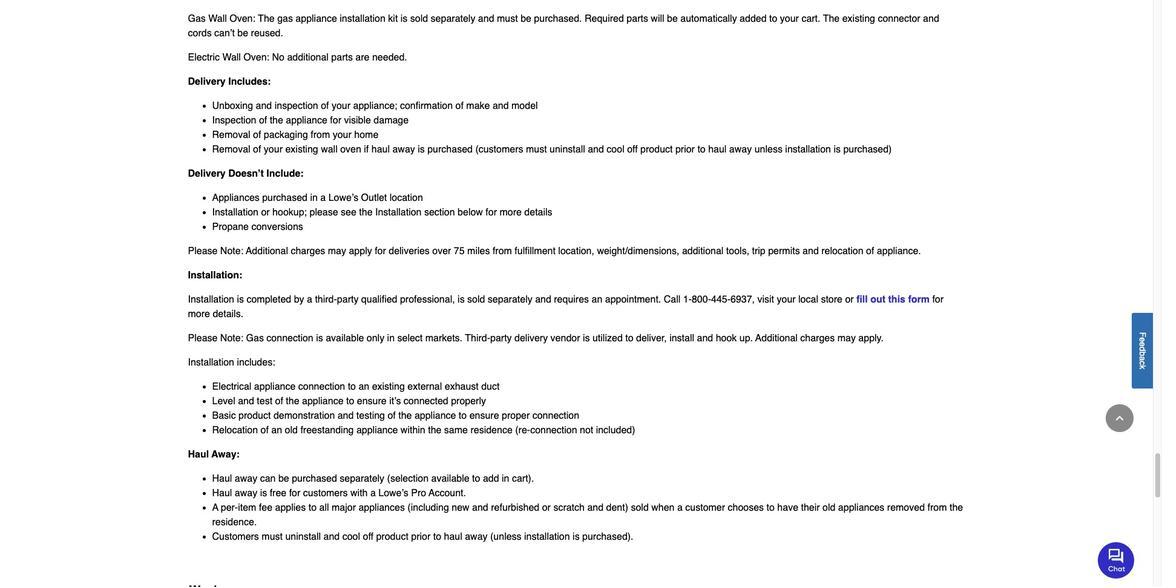Task type: describe. For each thing, give the bounding box(es) containing it.
(re-
[[516, 425, 531, 436]]

your for unboxing and inspection of your appliance; confirmation of make and model inspection of the appliance for visible damage removal of packaging from your home removal of your existing wall oven if haul away is purchased (customers must uninstall and cool off product prior to haul away unless installation is purchased)
[[333, 130, 352, 141]]

up.
[[740, 333, 753, 344]]

be left purchased.
[[521, 14, 532, 24]]

1 horizontal spatial gas
[[246, 333, 264, 344]]

haul for haul away can be purchased separately (selection available to add in cart). haul away is free for customers with a lowe's pro account. a per-item fee applies to all major appliances (including new and refurbished or scratch and dent) sold when a customer chooses to have their old appliances removed from the residence. customers must uninstall and cool off product prior to haul away (unless installation is purchased).
[[212, 474, 232, 485]]

residence.
[[212, 517, 257, 528]]

off inside haul away can be purchased separately (selection available to add in cart). haul away is free for customers with a lowe's pro account. a per-item fee applies to all major appliances (including new and refurbished or scratch and dent) sold when a customer chooses to have their old appliances removed from the residence. customers must uninstall and cool off product prior to haul away (unless installation is purchased).
[[363, 532, 374, 543]]

free
[[270, 488, 287, 499]]

damage
[[374, 115, 409, 126]]

includes:
[[237, 358, 275, 368]]

0 horizontal spatial haul
[[372, 144, 390, 155]]

installation down appliances
[[212, 207, 259, 218]]

removed
[[888, 503, 925, 514]]

visible
[[344, 115, 371, 126]]

is left purchased)
[[834, 144, 841, 155]]

please note: additional charges may apply for deliveries over 75 miles from fulfillment location, weight/dimensions, additional tools, trip permits and relocation of appliance.
[[188, 246, 922, 257]]

select
[[398, 333, 423, 344]]

fulfillment
[[515, 246, 556, 257]]

account.
[[429, 488, 466, 499]]

1 vertical spatial or
[[846, 295, 854, 305]]

appliances
[[212, 193, 260, 204]]

purchased.
[[534, 14, 582, 24]]

weight/dimensions,
[[597, 246, 680, 257]]

2 horizontal spatial an
[[592, 295, 603, 305]]

from inside unboxing and inspection of your appliance; confirmation of make and model inspection of the appliance for visible damage removal of packaging from your home removal of your existing wall oven if haul away is purchased (customers must uninstall and cool off product prior to haul away unless installation is purchased)
[[311, 130, 330, 141]]

is down 'third-'
[[316, 333, 323, 344]]

markets.
[[426, 333, 463, 344]]

f e e d b a c k button
[[1133, 313, 1154, 389]]

must inside unboxing and inspection of your appliance; confirmation of make and model inspection of the appliance for visible damage removal of packaging from your home removal of your existing wall oven if haul away is purchased (customers must uninstall and cool off product prior to haul away unless installation is purchased)
[[526, 144, 547, 155]]

product inside electrical appliance connection to an existing external exhaust duct level and test of the appliance to ensure it's connected properly basic product demonstration and testing of the appliance to ensure proper connection relocation of an old freestanding appliance within the same residence (re-connection not included)
[[239, 411, 271, 422]]

delivery doesn't include:
[[188, 169, 304, 180]]

for inside appliances purchased in a lowe's outlet location installation or hookup; please see the installation section below for more details propane conversions
[[486, 207, 497, 218]]

in inside appliances purchased in a lowe's outlet location installation or hookup; please see the installation section below for more details propane conversions
[[310, 193, 318, 204]]

parts inside gas wall oven: the gas appliance installation kit is sold separately and must be purchased. required parts will be automatically added to your cart. the existing connector and cords can't be reused.
[[627, 14, 649, 24]]

uninstall inside unboxing and inspection of your appliance; confirmation of make and model inspection of the appliance for visible damage removal of packaging from your home removal of your existing wall oven if haul away is purchased (customers must uninstall and cool off product prior to haul away unless installation is purchased)
[[550, 144, 586, 155]]

form
[[909, 295, 930, 305]]

dent)
[[607, 503, 629, 514]]

connection up demonstration on the bottom left of page
[[298, 382, 345, 393]]

(including
[[408, 503, 449, 514]]

relocation
[[212, 425, 258, 436]]

2 vertical spatial haul
[[212, 488, 232, 499]]

c
[[1139, 361, 1148, 365]]

installation down the location
[[376, 207, 422, 218]]

visit
[[758, 295, 775, 305]]

(selection
[[387, 474, 429, 485]]

their
[[802, 503, 820, 514]]

connection right proper
[[533, 411, 580, 422]]

installation inside unboxing and inspection of your appliance; confirmation of make and model inspection of the appliance for visible damage removal of packaging from your home removal of your existing wall oven if haul away is purchased (customers must uninstall and cool off product prior to haul away unless installation is purchased)
[[786, 144, 832, 155]]

lowe's inside haul away can be purchased separately (selection available to add in cart). haul away is free for customers with a lowe's pro account. a per-item fee applies to all major appliances (including new and refurbished or scratch and dent) sold when a customer chooses to have their old appliances removed from the residence. customers must uninstall and cool off product prior to haul away (unless installation is purchased).
[[379, 488, 409, 499]]

of down it's
[[388, 411, 396, 422]]

vendor
[[551, 333, 581, 344]]

0 horizontal spatial an
[[272, 425, 282, 436]]

of up doesn't
[[253, 144, 261, 155]]

away up item
[[235, 488, 258, 499]]

same
[[444, 425, 468, 436]]

is up details.
[[237, 295, 244, 305]]

wall for gas
[[209, 14, 227, 24]]

away left can
[[235, 474, 258, 485]]

below
[[458, 207, 483, 218]]

existing inside gas wall oven: the gas appliance installation kit is sold separately and must be purchased. required parts will be automatically added to your cart. the existing connector and cords can't be reused.
[[843, 14, 876, 24]]

inspection
[[275, 101, 318, 112]]

1 horizontal spatial additional
[[756, 333, 798, 344]]

appliance down testing
[[357, 425, 398, 436]]

2 e from the top
[[1139, 342, 1148, 347]]

tools,
[[727, 246, 750, 257]]

permits
[[769, 246, 800, 257]]

is right the vendor
[[583, 333, 590, 344]]

is down confirmation
[[418, 144, 425, 155]]

0 horizontal spatial charges
[[291, 246, 325, 257]]

1 horizontal spatial sold
[[468, 295, 485, 305]]

0 horizontal spatial may
[[328, 246, 346, 257]]

delivery for delivery doesn't include:
[[188, 169, 226, 180]]

oven: for no
[[244, 52, 270, 63]]

haul away can be purchased separately (selection available to add in cart). haul away is free for customers with a lowe's pro account. a per-item fee applies to all major appliances (including new and refurbished or scratch and dent) sold when a customer chooses to have their old appliances removed from the residence. customers must uninstall and cool off product prior to haul away (unless installation is purchased).
[[212, 474, 964, 543]]

0 vertical spatial additional
[[246, 246, 288, 257]]

the up demonstration on the bottom left of page
[[286, 396, 300, 407]]

apply
[[349, 246, 372, 257]]

test
[[257, 396, 273, 407]]

no
[[272, 52, 285, 63]]

delivery for delivery includes:
[[188, 77, 226, 87]]

includes:
[[228, 77, 271, 87]]

electrical appliance connection to an existing external exhaust duct level and test of the appliance to ensure it's connected properly basic product demonstration and testing of the appliance to ensure proper connection relocation of an old freestanding appliance within the same residence (re-connection not included)
[[212, 382, 636, 436]]

purchased inside haul away can be purchased separately (selection available to add in cart). haul away is free for customers with a lowe's pro account. a per-item fee applies to all major appliances (including new and refurbished or scratch and dent) sold when a customer chooses to have their old appliances removed from the residence. customers must uninstall and cool off product prior to haul away (unless installation is purchased).
[[292, 474, 337, 485]]

fill
[[857, 295, 868, 305]]

your down packaging
[[264, 144, 283, 155]]

electrical
[[212, 382, 252, 393]]

per-
[[221, 503, 238, 514]]

a right by
[[307, 295, 312, 305]]

must inside haul away can be purchased separately (selection available to add in cart). haul away is free for customers with a lowe's pro account. a per-item fee applies to all major appliances (including new and refurbished or scratch and dent) sold when a customer chooses to have their old appliances removed from the residence. customers must uninstall and cool off product prior to haul away (unless installation is purchased).
[[262, 532, 283, 543]]

1 horizontal spatial in
[[387, 333, 395, 344]]

is down scratch
[[573, 532, 580, 543]]

connected
[[404, 396, 449, 407]]

more inside for more details.
[[188, 309, 210, 320]]

have
[[778, 503, 799, 514]]

purchased (customers
[[428, 144, 524, 155]]

unless
[[755, 144, 783, 155]]

sold inside gas wall oven: the gas appliance installation kit is sold separately and must be purchased. required parts will be automatically added to your cart. the existing connector and cords can't be reused.
[[411, 14, 428, 24]]

of right inspection
[[321, 101, 329, 112]]

old inside haul away can be purchased separately (selection available to add in cart). haul away is free for customers with a lowe's pro account. a per-item fee applies to all major appliances (including new and refurbished or scratch and dent) sold when a customer chooses to have their old appliances removed from the residence. customers must uninstall and cool off product prior to haul away (unless installation is purchased).
[[823, 503, 836, 514]]

outlet
[[361, 193, 387, 204]]

appliance down "connected" at the bottom left of the page
[[415, 411, 456, 422]]

local
[[799, 295, 819, 305]]

connector
[[878, 14, 921, 24]]

cart).
[[512, 474, 534, 485]]

within
[[401, 425, 426, 436]]

away left unless
[[730, 144, 752, 155]]

to inside unboxing and inspection of your appliance; confirmation of make and model inspection of the appliance for visible damage removal of packaging from your home removal of your existing wall oven if haul away is purchased (customers must uninstall and cool off product prior to haul away unless installation is purchased)
[[698, 144, 706, 155]]

uninstall inside haul away can be purchased separately (selection available to add in cart). haul away is free for customers with a lowe's pro account. a per-item fee applies to all major appliances (including new and refurbished or scratch and dent) sold when a customer chooses to have their old appliances removed from the residence. customers must uninstall and cool off product prior to haul away (unless installation is purchased).
[[286, 532, 321, 543]]

gas inside gas wall oven: the gas appliance installation kit is sold separately and must be purchased. required parts will be automatically added to your cart. the existing connector and cords can't be reused.
[[188, 14, 206, 24]]

installation inside haul away can be purchased separately (selection available to add in cart). haul away is free for customers with a lowe's pro account. a per-item fee applies to all major appliances (including new and refurbished or scratch and dent) sold when a customer chooses to have their old appliances removed from the residence. customers must uninstall and cool off product prior to haul away (unless installation is purchased).
[[524, 532, 570, 543]]

doesn't
[[228, 169, 264, 180]]

separately inside gas wall oven: the gas appliance installation kit is sold separately and must be purchased. required parts will be automatically added to your cart. the existing connector and cords can't be reused.
[[431, 14, 476, 24]]

installation up electrical
[[188, 358, 234, 368]]

1 horizontal spatial an
[[359, 382, 370, 393]]

of up packaging
[[259, 115, 267, 126]]

appliance up demonstration on the bottom left of page
[[302, 396, 344, 407]]

fee
[[259, 503, 273, 514]]

section
[[425, 207, 455, 218]]

if
[[364, 144, 369, 155]]

away left (unless
[[465, 532, 488, 543]]

trip
[[753, 246, 766, 257]]

refurbished
[[491, 503, 540, 514]]

f e e d b a c k
[[1139, 332, 1148, 369]]

of down inspection
[[253, 130, 261, 141]]

appliance inside unboxing and inspection of your appliance; confirmation of make and model inspection of the appliance for visible damage removal of packaging from your home removal of your existing wall oven if haul away is purchased (customers must uninstall and cool off product prior to haul away unless installation is purchased)
[[286, 115, 328, 126]]

1 vertical spatial ensure
[[470, 411, 499, 422]]

confirmation
[[400, 101, 453, 112]]

oven
[[340, 144, 361, 155]]

delivery
[[515, 333, 548, 344]]

prior inside unboxing and inspection of your appliance; confirmation of make and model inspection of the appliance for visible damage removal of packaging from your home removal of your existing wall oven if haul away is purchased (customers must uninstall and cool off product prior to haul away unless installation is purchased)
[[676, 144, 695, 155]]

location
[[390, 193, 423, 204]]

customer
[[686, 503, 726, 514]]

to inside gas wall oven: the gas appliance installation kit is sold separately and must be purchased. required parts will be automatically added to your cart. the existing connector and cords can't be reused.
[[770, 14, 778, 24]]

k
[[1139, 365, 1148, 369]]

oven: for the
[[230, 14, 256, 24]]

hookup;
[[273, 207, 307, 218]]

when
[[652, 503, 675, 514]]

lowe's inside appliances purchased in a lowe's outlet location installation or hookup; please see the installation section below for more details propane conversions
[[329, 193, 359, 204]]

the inside unboxing and inspection of your appliance; confirmation of make and model inspection of the appliance for visible damage removal of packaging from your home removal of your existing wall oven if haul away is purchased (customers must uninstall and cool off product prior to haul away unless installation is purchased)
[[270, 115, 283, 126]]

available inside haul away can be purchased separately (selection available to add in cart). haul away is free for customers with a lowe's pro account. a per-item fee applies to all major appliances (including new and refurbished or scratch and dent) sold when a customer chooses to have their old appliances removed from the residence. customers must uninstall and cool off product prior to haul away (unless installation is purchased).
[[432, 474, 470, 485]]

over
[[433, 246, 451, 257]]

1 vertical spatial charges
[[801, 333, 835, 344]]

connection down by
[[267, 333, 314, 344]]

for more details.
[[188, 295, 944, 320]]

home
[[354, 130, 379, 141]]

details
[[525, 207, 553, 218]]

deliver,
[[637, 333, 667, 344]]

for right apply
[[375, 246, 386, 257]]

1 appliances from the left
[[359, 503, 405, 514]]

utilized
[[593, 333, 623, 344]]

with
[[351, 488, 368, 499]]

0 horizontal spatial parts
[[331, 52, 353, 63]]

electric wall oven: no additional parts are needed.
[[188, 52, 407, 63]]

of right relocation
[[867, 246, 875, 257]]



Task type: vqa. For each thing, say whether or not it's contained in the screenshot.
associate at the left top of the page
no



Task type: locate. For each thing, give the bounding box(es) containing it.
not
[[580, 425, 594, 436]]

may left apply
[[328, 246, 346, 257]]

0 vertical spatial ensure
[[357, 396, 387, 407]]

existing left connector
[[843, 14, 876, 24]]

be right can't
[[238, 28, 248, 39]]

e up d
[[1139, 337, 1148, 342]]

requires
[[554, 295, 589, 305]]

0 horizontal spatial product
[[239, 411, 271, 422]]

in right the "add"
[[502, 474, 510, 485]]

existing inside electrical appliance connection to an existing external exhaust duct level and test of the appliance to ensure it's connected properly basic product demonstration and testing of the appliance to ensure proper connection relocation of an old freestanding appliance within the same residence (re-connection not included)
[[372, 382, 405, 393]]

away
[[393, 144, 415, 155], [730, 144, 752, 155], [235, 474, 258, 485], [235, 488, 258, 499], [465, 532, 488, 543]]

an right the requires
[[592, 295, 603, 305]]

1 delivery from the top
[[188, 77, 226, 87]]

0 vertical spatial available
[[326, 333, 364, 344]]

1 note: from the top
[[220, 246, 244, 257]]

note: down propane
[[220, 246, 244, 257]]

store
[[821, 295, 843, 305]]

purchased inside appliances purchased in a lowe's outlet location installation or hookup; please see the installation section below for more details propane conversions
[[262, 193, 308, 204]]

1 vertical spatial prior
[[411, 532, 431, 543]]

1 vertical spatial installation
[[786, 144, 832, 155]]

be up free
[[279, 474, 289, 485]]

please
[[188, 246, 218, 257], [188, 333, 218, 344]]

product inside unboxing and inspection of your appliance; confirmation of make and model inspection of the appliance for visible damage removal of packaging from your home removal of your existing wall oven if haul away is purchased (customers must uninstall and cool off product prior to haul away unless installation is purchased)
[[641, 144, 673, 155]]

the up reused.
[[258, 14, 275, 24]]

appliance up test
[[254, 382, 296, 393]]

1 vertical spatial note:
[[220, 333, 244, 344]]

location,
[[559, 246, 595, 257]]

0 vertical spatial sold
[[411, 14, 428, 24]]

installation up details.
[[188, 295, 234, 305]]

1 horizontal spatial charges
[[801, 333, 835, 344]]

or inside appliances purchased in a lowe's outlet location installation or hookup; please see the installation section below for more details propane conversions
[[261, 207, 270, 218]]

2 vertical spatial sold
[[631, 503, 649, 514]]

the right removed
[[950, 503, 964, 514]]

1 e from the top
[[1139, 337, 1148, 342]]

sold up "third-"
[[468, 295, 485, 305]]

1 horizontal spatial cool
[[607, 144, 625, 155]]

2 vertical spatial or
[[542, 503, 551, 514]]

or
[[261, 207, 270, 218], [846, 295, 854, 305], [542, 503, 551, 514]]

hook
[[716, 333, 737, 344]]

inspection
[[212, 115, 256, 126]]

0 horizontal spatial off
[[363, 532, 374, 543]]

party left delivery
[[491, 333, 512, 344]]

separately up the with
[[340, 474, 385, 485]]

lowe's down (selection
[[379, 488, 409, 499]]

0 vertical spatial off
[[628, 144, 638, 155]]

please for please note: additional charges may apply for deliveries over 75 miles from fulfillment location, weight/dimensions, additional tools, trip permits and relocation of appliance.
[[188, 246, 218, 257]]

1 horizontal spatial ensure
[[470, 411, 499, 422]]

1 vertical spatial additional
[[682, 246, 724, 257]]

in up please
[[310, 193, 318, 204]]

by
[[294, 295, 304, 305]]

qualified
[[361, 295, 398, 305]]

your up the visible
[[332, 101, 351, 112]]

purchased up customers
[[292, 474, 337, 485]]

additional right no in the left top of the page
[[287, 52, 329, 63]]

the left same
[[428, 425, 442, 436]]

haul up a at the bottom left of the page
[[212, 488, 232, 499]]

a inside appliances purchased in a lowe's outlet location installation or hookup; please see the installation section below for more details propane conversions
[[321, 193, 326, 204]]

haul inside haul away can be purchased separately (selection available to add in cart). haul away is free for customers with a lowe's pro account. a per-item fee applies to all major appliances (including new and refurbished or scratch and dent) sold when a customer chooses to have their old appliances removed from the residence. customers must uninstall and cool off product prior to haul away (unless installation is purchased).
[[444, 532, 463, 543]]

for right form
[[933, 295, 944, 305]]

gas wall oven: the gas appliance installation kit is sold separately and must be purchased. required parts will be automatically added to your cart. the existing connector and cords can't be reused.
[[188, 14, 940, 39]]

1 horizontal spatial more
[[500, 207, 522, 218]]

1 vertical spatial gas
[[246, 333, 264, 344]]

freestanding
[[301, 425, 354, 436]]

the down outlet
[[359, 207, 373, 218]]

customers
[[303, 488, 348, 499]]

installation right unless
[[786, 144, 832, 155]]

details.
[[213, 309, 244, 320]]

appliance right gas
[[296, 14, 337, 24]]

1 vertical spatial wall
[[223, 52, 241, 63]]

0 horizontal spatial separately
[[340, 474, 385, 485]]

1 horizontal spatial additional
[[682, 246, 724, 257]]

2 horizontal spatial or
[[846, 295, 854, 305]]

haul left unless
[[709, 144, 727, 155]]

the inside haul away can be purchased separately (selection available to add in cart). haul away is free for customers with a lowe's pro account. a per-item fee applies to all major appliances (including new and refurbished or scratch and dent) sold when a customer chooses to have their old appliances removed from the residence. customers must uninstall and cool off product prior to haul away (unless installation is purchased).
[[950, 503, 964, 514]]

0 vertical spatial delivery
[[188, 77, 226, 87]]

be inside haul away can be purchased separately (selection available to add in cart). haul away is free for customers with a lowe's pro account. a per-item fee applies to all major appliances (including new and refurbished or scratch and dent) sold when a customer chooses to have their old appliances removed from the residence. customers must uninstall and cool off product prior to haul away (unless installation is purchased).
[[279, 474, 289, 485]]

old inside electrical appliance connection to an existing external exhaust duct level and test of the appliance to ensure it's connected properly basic product demonstration and testing of the appliance to ensure proper connection relocation of an old freestanding appliance within the same residence (re-connection not included)
[[285, 425, 298, 436]]

2 horizontal spatial separately
[[488, 295, 533, 305]]

scratch
[[554, 503, 585, 514]]

0 horizontal spatial gas
[[188, 14, 206, 24]]

wall for electric
[[223, 52, 241, 63]]

must down model
[[526, 144, 547, 155]]

removal up delivery doesn't include:
[[212, 144, 251, 155]]

existing inside unboxing and inspection of your appliance; confirmation of make and model inspection of the appliance for visible damage removal of packaging from your home removal of your existing wall oven if haul away is purchased (customers must uninstall and cool off product prior to haul away unless installation is purchased)
[[286, 144, 318, 155]]

note: up installation includes:
[[220, 333, 244, 344]]

1 please from the top
[[188, 246, 218, 257]]

2 vertical spatial product
[[376, 532, 409, 543]]

in inside haul away can be purchased separately (selection available to add in cart). haul away is free for customers with a lowe's pro account. a per-item fee applies to all major appliances (including new and refurbished or scratch and dent) sold when a customer chooses to have their old appliances removed from the residence. customers must uninstall and cool off product prior to haul away (unless installation is purchased).
[[502, 474, 510, 485]]

purchased).
[[583, 532, 634, 543]]

1 removal from the top
[[212, 130, 251, 141]]

included)
[[596, 425, 636, 436]]

is right kit
[[401, 14, 408, 24]]

for inside haul away can be purchased separately (selection available to add in cart). haul away is free for customers with a lowe's pro account. a per-item fee applies to all major appliances (including new and refurbished or scratch and dent) sold when a customer chooses to have their old appliances removed from the residence. customers must uninstall and cool off product prior to haul away (unless installation is purchased).
[[289, 488, 301, 499]]

must left purchased.
[[497, 14, 518, 24]]

away:
[[212, 450, 240, 461]]

1 horizontal spatial available
[[432, 474, 470, 485]]

0 horizontal spatial in
[[310, 193, 318, 204]]

of down test
[[261, 425, 269, 436]]

0 horizontal spatial old
[[285, 425, 298, 436]]

2 vertical spatial existing
[[372, 382, 405, 393]]

0 vertical spatial purchased
[[262, 193, 308, 204]]

the up packaging
[[270, 115, 283, 126]]

lowe's
[[329, 193, 359, 204], [379, 488, 409, 499]]

1 horizontal spatial the
[[824, 14, 840, 24]]

gas up includes:
[[246, 333, 264, 344]]

charges down conversions
[[291, 246, 325, 257]]

is inside gas wall oven: the gas appliance installation kit is sold separately and must be purchased. required parts will be automatically added to your cart. the existing connector and cords can't be reused.
[[401, 14, 408, 24]]

more inside appliances purchased in a lowe's outlet location installation or hookup; please see the installation section below for more details propane conversions
[[500, 207, 522, 218]]

apply.
[[859, 333, 884, 344]]

2 horizontal spatial installation
[[786, 144, 832, 155]]

product inside haul away can be purchased separately (selection available to add in cart). haul away is free for customers with a lowe's pro account. a per-item fee applies to all major appliances (including new and refurbished or scratch and dent) sold when a customer chooses to have their old appliances removed from the residence. customers must uninstall and cool off product prior to haul away (unless installation is purchased).
[[376, 532, 409, 543]]

appliance inside gas wall oven: the gas appliance installation kit is sold separately and must be purchased. required parts will be automatically added to your cart. the existing connector and cords can't be reused.
[[296, 14, 337, 24]]

separately right kit
[[431, 14, 476, 24]]

1 horizontal spatial party
[[491, 333, 512, 344]]

2 horizontal spatial existing
[[843, 14, 876, 24]]

parts left will
[[627, 14, 649, 24]]

cool inside unboxing and inspection of your appliance; confirmation of make and model inspection of the appliance for visible damage removal of packaging from your home removal of your existing wall oven if haul away is purchased (customers must uninstall and cool off product prior to haul away unless installation is purchased)
[[607, 144, 625, 155]]

75
[[454, 246, 465, 257]]

an down demonstration on the bottom left of page
[[272, 425, 282, 436]]

445-
[[712, 295, 731, 305]]

0 vertical spatial wall
[[209, 14, 227, 24]]

1 vertical spatial purchased
[[292, 474, 337, 485]]

0 horizontal spatial party
[[337, 295, 359, 305]]

wall up delivery includes:
[[223, 52, 241, 63]]

for inside for more details.
[[933, 295, 944, 305]]

for up applies
[[289, 488, 301, 499]]

gas
[[188, 14, 206, 24], [246, 333, 264, 344]]

installation left kit
[[340, 14, 386, 24]]

0 vertical spatial separately
[[431, 14, 476, 24]]

off inside unboxing and inspection of your appliance; confirmation of make and model inspection of the appliance for visible damage removal of packaging from your home removal of your existing wall oven if haul away is purchased (customers must uninstall and cool off product prior to haul away unless installation is purchased)
[[628, 144, 638, 155]]

be right will
[[667, 14, 678, 24]]

basic
[[212, 411, 236, 422]]

purchased up hookup;
[[262, 193, 308, 204]]

your for installation is completed by a third-party qualified professional, is sold separately and requires an appointment. call   1-800-445-6937, visit your local store or fill out this form
[[777, 295, 796, 305]]

chevron up image
[[1114, 412, 1126, 425]]

of left make on the top of page
[[456, 101, 464, 112]]

0 horizontal spatial prior
[[411, 532, 431, 543]]

0 vertical spatial must
[[497, 14, 518, 24]]

please up installation:
[[188, 246, 218, 257]]

duct
[[482, 382, 500, 393]]

1 vertical spatial available
[[432, 474, 470, 485]]

installation inside gas wall oven: the gas appliance installation kit is sold separately and must be purchased. required parts will be automatically added to your cart. the existing connector and cords can't be reused.
[[340, 14, 386, 24]]

1 vertical spatial sold
[[468, 295, 485, 305]]

will
[[651, 14, 665, 24]]

please for please note: gas connection is available only in select markets. third-party delivery vendor is utilized to deliver, install and hook up. additional charges may apply.
[[188, 333, 218, 344]]

required
[[585, 14, 624, 24]]

more left details.
[[188, 309, 210, 320]]

are
[[356, 52, 370, 63]]

1 horizontal spatial prior
[[676, 144, 695, 155]]

from
[[311, 130, 330, 141], [493, 246, 512, 257], [928, 503, 948, 514]]

2 horizontal spatial sold
[[631, 503, 649, 514]]

for
[[330, 115, 342, 126], [486, 207, 497, 218], [375, 246, 386, 257], [933, 295, 944, 305], [289, 488, 301, 499]]

wall inside gas wall oven: the gas appliance installation kit is sold separately and must be purchased. required parts will be automatically added to your cart. the existing connector and cords can't be reused.
[[209, 14, 227, 24]]

separately inside haul away can be purchased separately (selection available to add in cart). haul away is free for customers with a lowe's pro account. a per-item fee applies to all major appliances (including new and refurbished or scratch and dent) sold when a customer chooses to have their old appliances removed from the residence. customers must uninstall and cool off product prior to haul away (unless installation is purchased).
[[340, 474, 385, 485]]

note: for additional
[[220, 246, 244, 257]]

appliances purchased in a lowe's outlet location installation or hookup; please see the installation section below for more details propane conversions
[[212, 193, 553, 233]]

or up conversions
[[261, 207, 270, 218]]

a inside button
[[1139, 356, 1148, 361]]

or left fill
[[846, 295, 854, 305]]

more
[[500, 207, 522, 218], [188, 309, 210, 320]]

2 vertical spatial in
[[502, 474, 510, 485]]

2 removal from the top
[[212, 144, 251, 155]]

your inside gas wall oven: the gas appliance installation kit is sold separately and must be purchased. required parts will be automatically added to your cart. the existing connector and cords can't be reused.
[[781, 14, 799, 24]]

available
[[326, 333, 364, 344], [432, 474, 470, 485]]

sold inside haul away can be purchased separately (selection available to add in cart). haul away is free for customers with a lowe's pro account. a per-item fee applies to all major appliances (including new and refurbished or scratch and dent) sold when a customer chooses to have their old appliances removed from the residence. customers must uninstall and cool off product prior to haul away (unless installation is purchased).
[[631, 503, 649, 514]]

1 vertical spatial party
[[491, 333, 512, 344]]

please note: gas connection is available only in select markets. third-party delivery vendor is utilized to deliver, install and hook up. additional charges may apply.
[[188, 333, 884, 344]]

2 please from the top
[[188, 333, 218, 344]]

your for gas wall oven: the gas appliance installation kit is sold separately and must be purchased. required parts will be automatically added to your cart. the existing connector and cords can't be reused.
[[781, 14, 799, 24]]

0 vertical spatial removal
[[212, 130, 251, 141]]

chooses
[[728, 503, 764, 514]]

an
[[592, 295, 603, 305], [359, 382, 370, 393], [272, 425, 282, 436]]

cart.
[[802, 14, 821, 24]]

1 vertical spatial oven:
[[244, 52, 270, 63]]

cords
[[188, 28, 212, 39]]

added
[[740, 14, 767, 24]]

third-
[[315, 295, 337, 305]]

scroll to top element
[[1107, 405, 1134, 432]]

delivery up appliances
[[188, 169, 226, 180]]

0 horizontal spatial sold
[[411, 14, 428, 24]]

gas
[[277, 14, 293, 24]]

is right professional,
[[458, 295, 465, 305]]

0 vertical spatial party
[[337, 295, 359, 305]]

is
[[401, 14, 408, 24], [418, 144, 425, 155], [834, 144, 841, 155], [237, 295, 244, 305], [458, 295, 465, 305], [316, 333, 323, 344], [583, 333, 590, 344], [260, 488, 267, 499], [573, 532, 580, 543]]

the inside appliances purchased in a lowe's outlet location installation or hookup; please see the installation section below for more details propane conversions
[[359, 207, 373, 218]]

available up account.
[[432, 474, 470, 485]]

reused.
[[251, 28, 283, 39]]

available left only
[[326, 333, 364, 344]]

0 vertical spatial old
[[285, 425, 298, 436]]

0 horizontal spatial additional
[[287, 52, 329, 63]]

sold right "dent)"
[[631, 503, 649, 514]]

or inside haul away can be purchased separately (selection available to add in cart). haul away is free for customers with a lowe's pro account. a per-item fee applies to all major appliances (including new and refurbished or scratch and dent) sold when a customer chooses to have their old appliances removed from the residence. customers must uninstall and cool off product prior to haul away (unless installation is purchased).
[[542, 503, 551, 514]]

1 vertical spatial haul
[[212, 474, 232, 485]]

cool inside haul away can be purchased separately (selection available to add in cart). haul away is free for customers with a lowe's pro account. a per-item fee applies to all major appliances (including new and refurbished or scratch and dent) sold when a customer chooses to have their old appliances removed from the residence. customers must uninstall and cool off product prior to haul away (unless installation is purchased).
[[343, 532, 360, 543]]

the right cart.
[[824, 14, 840, 24]]

needed.
[[372, 52, 407, 63]]

installation is completed by a third-party qualified professional, is sold separately and requires an appointment. call   1-800-445-6937, visit your local store or fill out this form
[[188, 295, 930, 305]]

0 vertical spatial lowe's
[[329, 193, 359, 204]]

0 horizontal spatial more
[[188, 309, 210, 320]]

additional down conversions
[[246, 246, 288, 257]]

1 vertical spatial cool
[[343, 532, 360, 543]]

unboxing
[[212, 101, 253, 112]]

of right test
[[275, 396, 283, 407]]

0 horizontal spatial uninstall
[[286, 532, 321, 543]]

away down 'damage'
[[393, 144, 415, 155]]

0 vertical spatial installation
[[340, 14, 386, 24]]

2 delivery from the top
[[188, 169, 226, 180]]

haul for haul away:
[[188, 450, 209, 461]]

more left details
[[500, 207, 522, 218]]

1 horizontal spatial old
[[823, 503, 836, 514]]

0 vertical spatial note:
[[220, 246, 244, 257]]

must inside gas wall oven: the gas appliance installation kit is sold separately and must be purchased. required parts will be automatically added to your cart. the existing connector and cords can't be reused.
[[497, 14, 518, 24]]

0 horizontal spatial installation
[[340, 14, 386, 24]]

call
[[664, 295, 681, 305]]

1 horizontal spatial haul
[[444, 532, 463, 543]]

pro
[[411, 488, 426, 499]]

removal down inspection
[[212, 130, 251, 141]]

prior inside haul away can be purchased separately (selection available to add in cart). haul away is free for customers with a lowe's pro account. a per-item fee applies to all major appliances (including new and refurbished or scratch and dent) sold when a customer chooses to have their old appliances removed from the residence. customers must uninstall and cool off product prior to haul away (unless installation is purchased).
[[411, 532, 431, 543]]

1 vertical spatial please
[[188, 333, 218, 344]]

b
[[1139, 351, 1148, 356]]

1 vertical spatial product
[[239, 411, 271, 422]]

installation:
[[188, 270, 242, 281]]

ensure up 'residence'
[[470, 411, 499, 422]]

off
[[628, 144, 638, 155], [363, 532, 374, 543]]

1 vertical spatial separately
[[488, 295, 533, 305]]

purchased)
[[844, 144, 892, 155]]

1 vertical spatial in
[[387, 333, 395, 344]]

separately up delivery
[[488, 295, 533, 305]]

installation down scratch
[[524, 532, 570, 543]]

see
[[341, 207, 357, 218]]

0 vertical spatial more
[[500, 207, 522, 218]]

new
[[452, 503, 470, 514]]

0 horizontal spatial cool
[[343, 532, 360, 543]]

deliveries
[[389, 246, 430, 257]]

oven: up can't
[[230, 14, 256, 24]]

this
[[889, 295, 906, 305]]

from inside haul away can be purchased separately (selection available to add in cart). haul away is free for customers with a lowe's pro account. a per-item fee applies to all major appliances (including new and refurbished or scratch and dent) sold when a customer chooses to have their old appliances removed from the residence. customers must uninstall and cool off product prior to haul away (unless installation is purchased).
[[928, 503, 948, 514]]

f
[[1139, 332, 1148, 337]]

0 horizontal spatial additional
[[246, 246, 288, 257]]

a up k
[[1139, 356, 1148, 361]]

oven: inside gas wall oven: the gas appliance installation kit is sold separately and must be purchased. required parts will be automatically added to your cart. the existing connector and cords can't be reused.
[[230, 14, 256, 24]]

ensure up testing
[[357, 396, 387, 407]]

party left qualified
[[337, 295, 359, 305]]

800-
[[692, 295, 712, 305]]

only
[[367, 333, 385, 344]]

0 vertical spatial additional
[[287, 52, 329, 63]]

appliance;
[[353, 101, 398, 112]]

appliances left removed
[[839, 503, 885, 514]]

major
[[332, 503, 356, 514]]

1-
[[684, 295, 692, 305]]

may left apply.
[[838, 333, 856, 344]]

1 horizontal spatial from
[[493, 246, 512, 257]]

1 vertical spatial uninstall
[[286, 532, 321, 543]]

existing
[[843, 14, 876, 24], [286, 144, 318, 155], [372, 382, 405, 393]]

1 the from the left
[[258, 14, 275, 24]]

purchased
[[262, 193, 308, 204], [292, 474, 337, 485]]

0 horizontal spatial existing
[[286, 144, 318, 155]]

add
[[483, 474, 499, 485]]

a right the with
[[371, 488, 376, 499]]

0 vertical spatial cool
[[607, 144, 625, 155]]

out
[[871, 295, 886, 305]]

old down demonstration on the bottom left of page
[[285, 425, 298, 436]]

delivery
[[188, 77, 226, 87], [188, 169, 226, 180]]

haul right if
[[372, 144, 390, 155]]

0 vertical spatial prior
[[676, 144, 695, 155]]

is left free
[[260, 488, 267, 499]]

a right when
[[678, 503, 683, 514]]

2 horizontal spatial in
[[502, 474, 510, 485]]

2 appliances from the left
[[839, 503, 885, 514]]

2 vertical spatial must
[[262, 532, 283, 543]]

0 vertical spatial charges
[[291, 246, 325, 257]]

1 horizontal spatial may
[[838, 333, 856, 344]]

oven:
[[230, 14, 256, 24], [244, 52, 270, 63]]

testing
[[357, 411, 385, 422]]

wall
[[209, 14, 227, 24], [223, 52, 241, 63]]

2 note: from the top
[[220, 333, 244, 344]]

0 horizontal spatial appliances
[[359, 503, 405, 514]]

fill out this form link
[[857, 295, 930, 305]]

2 horizontal spatial haul
[[709, 144, 727, 155]]

1 horizontal spatial installation
[[524, 532, 570, 543]]

from right removed
[[928, 503, 948, 514]]

installation
[[212, 207, 259, 218], [376, 207, 422, 218], [188, 295, 234, 305], [188, 358, 234, 368]]

appliances down the with
[[359, 503, 405, 514]]

wall up can't
[[209, 14, 227, 24]]

oven: left no in the left top of the page
[[244, 52, 270, 63]]

d
[[1139, 347, 1148, 351]]

chat invite button image
[[1099, 542, 1136, 579]]

0 horizontal spatial available
[[326, 333, 364, 344]]

item
[[238, 503, 256, 514]]

conversions
[[252, 222, 303, 233]]

ensure
[[357, 396, 387, 407], [470, 411, 499, 422]]

0 horizontal spatial must
[[262, 532, 283, 543]]

a
[[321, 193, 326, 204], [307, 295, 312, 305], [1139, 356, 1148, 361], [371, 488, 376, 499], [678, 503, 683, 514]]

0 vertical spatial existing
[[843, 14, 876, 24]]

in right only
[[387, 333, 395, 344]]

connection left not
[[531, 425, 577, 436]]

can't
[[214, 28, 235, 39]]

parts left 'are' at the top of page
[[331, 52, 353, 63]]

your
[[781, 14, 799, 24], [332, 101, 351, 112], [333, 130, 352, 141], [264, 144, 283, 155], [777, 295, 796, 305]]

2 the from the left
[[824, 14, 840, 24]]

existing down packaging
[[286, 144, 318, 155]]

the up within
[[399, 411, 412, 422]]

additional
[[287, 52, 329, 63], [682, 246, 724, 257]]

1 horizontal spatial uninstall
[[550, 144, 586, 155]]

party
[[337, 295, 359, 305], [491, 333, 512, 344]]

properly
[[451, 396, 486, 407]]

2 vertical spatial separately
[[340, 474, 385, 485]]

0 horizontal spatial from
[[311, 130, 330, 141]]

electric
[[188, 52, 220, 63]]

note: for gas
[[220, 333, 244, 344]]

for inside unboxing and inspection of your appliance; confirmation of make and model inspection of the appliance for visible damage removal of packaging from your home removal of your existing wall oven if haul away is purchased (customers must uninstall and cool off product prior to haul away unless installation is purchased)
[[330, 115, 342, 126]]

0 vertical spatial may
[[328, 246, 346, 257]]

0 vertical spatial oven:
[[230, 14, 256, 24]]

lowe's up see
[[329, 193, 359, 204]]



